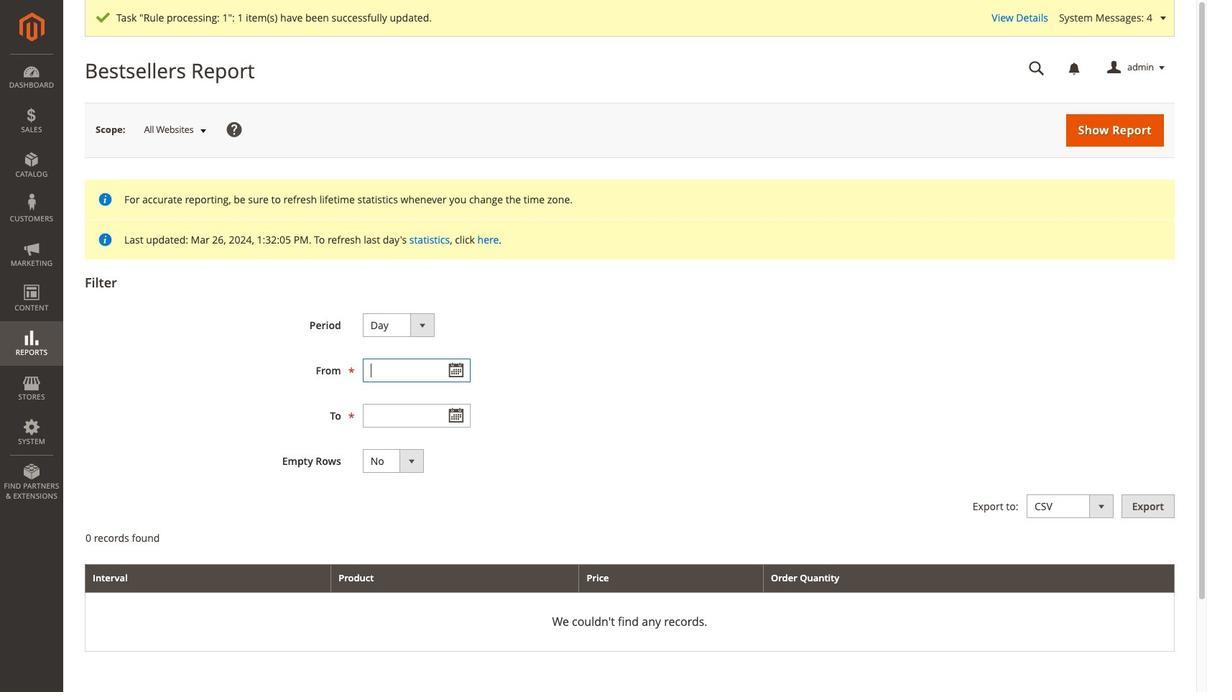 Task type: locate. For each thing, give the bounding box(es) containing it.
None text field
[[363, 404, 471, 428]]

menu bar
[[0, 54, 63, 508]]

None text field
[[363, 359, 471, 382]]



Task type: describe. For each thing, give the bounding box(es) containing it.
magento admin panel image
[[19, 12, 44, 42]]



